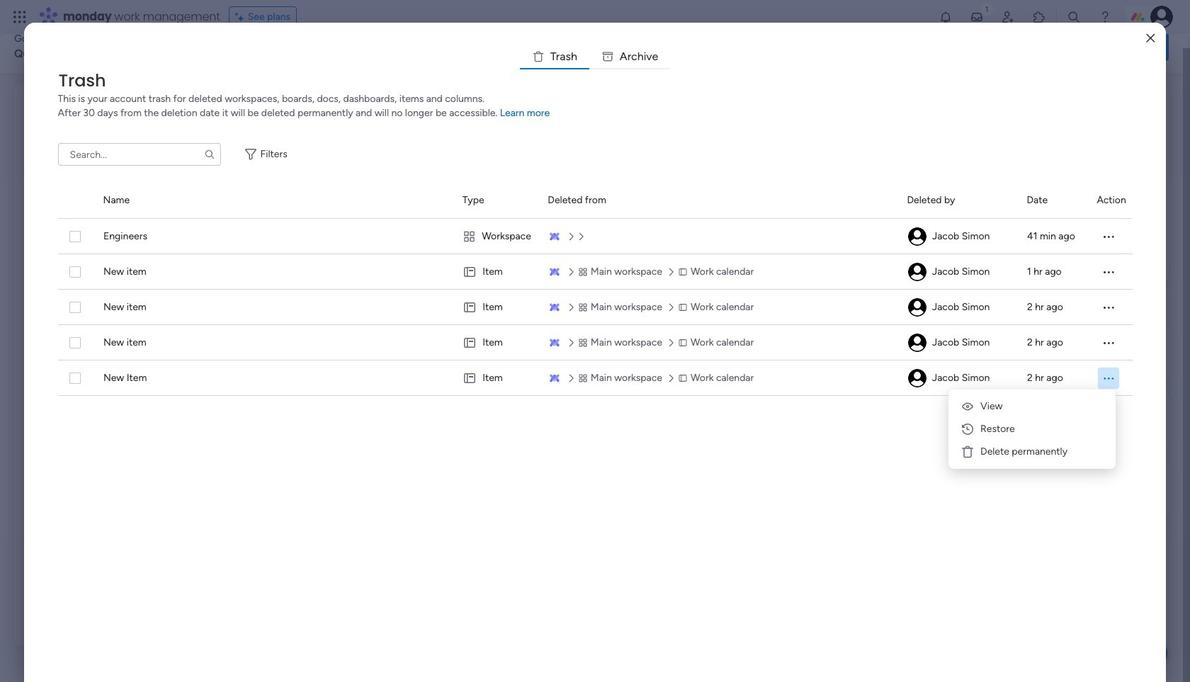 Task type: vqa. For each thing, say whether or not it's contained in the screenshot.
field
no



Task type: describe. For each thing, give the bounding box(es) containing it.
2 column header from the left
[[103, 183, 445, 218]]

lottie animation image
[[556, 20, 954, 74]]

3 column header from the left
[[462, 183, 531, 218]]

1 jacob simon image from the top
[[908, 263, 927, 281]]

1 image
[[981, 1, 993, 17]]

1 menu item from the top
[[954, 395, 1110, 418]]

3 row from the top
[[58, 290, 1133, 325]]

1 column header from the left
[[58, 183, 86, 218]]

public board image
[[490, 244, 506, 260]]

monday marketplace image
[[1032, 10, 1047, 24]]

search image
[[204, 149, 215, 160]]

select product image
[[13, 10, 27, 24]]

contact sales element
[[957, 460, 1169, 517]]

3 jacob simon image from the top
[[908, 334, 927, 352]]

4 jacob simon image from the top
[[908, 369, 927, 388]]

5 column header from the left
[[907, 183, 1010, 218]]

notifications image
[[939, 10, 953, 24]]

menu image for 4th row from the bottom of the page
[[1102, 265, 1116, 279]]

lottie animation element
[[556, 20, 954, 74]]

search everything image
[[1067, 10, 1081, 24]]

restore image
[[961, 422, 975, 436]]

0 vertical spatial jacob simon image
[[1151, 6, 1173, 28]]

getting started element
[[957, 324, 1169, 381]]

5 row from the top
[[58, 361, 1133, 396]]

component image
[[490, 267, 503, 280]]

help image
[[1098, 10, 1112, 24]]

close recently visited image
[[31, 101, 48, 118]]

roy mann image
[[64, 372, 93, 400]]

delete permanently image
[[961, 445, 975, 459]]

invite members image
[[1001, 10, 1015, 24]]

close image
[[1147, 33, 1155, 44]]

add to favorites image for public board icon
[[663, 245, 677, 259]]

menu image for 1st row from the top of the page
[[1102, 230, 1116, 244]]

add to favorites image
[[442, 245, 456, 259]]

menu menu
[[954, 395, 1110, 463]]



Task type: locate. For each thing, give the bounding box(es) containing it.
view image
[[961, 400, 975, 414]]

2 menu item from the top
[[954, 418, 1110, 441]]

add to favorites image for public board image
[[221, 245, 236, 259]]

jacob simon image
[[908, 263, 927, 281], [908, 298, 927, 317], [908, 334, 927, 352], [908, 369, 927, 388]]

public dashboard image
[[270, 244, 285, 260]]

help center element
[[957, 392, 1169, 449]]

add to favorites image
[[221, 245, 236, 259], [663, 245, 677, 259]]

2 jacob simon image from the top
[[908, 298, 927, 317]]

0 horizontal spatial jacob simon image
[[908, 227, 927, 246]]

menu item
[[954, 395, 1110, 418], [954, 418, 1110, 441], [954, 441, 1110, 463]]

4 row from the top
[[58, 325, 1133, 361]]

1 horizontal spatial jacob simon image
[[1151, 6, 1173, 28]]

1 horizontal spatial add to favorites image
[[663, 245, 677, 259]]

close update feed (inbox) image
[[31, 323, 48, 340]]

menu item down getting started element at the right of the page
[[954, 395, 1110, 418]]

menu image for fourth row from the top
[[1102, 336, 1116, 350]]

public board image
[[49, 244, 64, 260]]

1 add to favorites image from the left
[[221, 245, 236, 259]]

row
[[58, 219, 1133, 254], [58, 254, 1133, 290], [58, 290, 1133, 325], [58, 325, 1133, 361], [58, 361, 1133, 396]]

3 menu item from the top
[[954, 441, 1110, 463]]

menu item up the contact sales element
[[954, 418, 1110, 441]]

table
[[58, 183, 1133, 660]]

2 row from the top
[[58, 254, 1133, 290]]

1 row from the top
[[58, 219, 1133, 254]]

column header
[[58, 183, 86, 218], [103, 183, 445, 218], [462, 183, 531, 218], [548, 183, 890, 218], [907, 183, 1010, 218], [1027, 183, 1080, 218], [1097, 183, 1133, 218]]

Search for items in the recycle bin search field
[[58, 143, 221, 166]]

1 element
[[174, 323, 191, 340]]

cell
[[463, 219, 531, 254], [907, 219, 1010, 254], [463, 254, 531, 290], [907, 254, 1010, 290], [463, 290, 531, 325], [907, 290, 1010, 325], [463, 325, 531, 361], [907, 325, 1010, 361], [463, 361, 531, 396], [907, 361, 1010, 396], [1097, 361, 1133, 396]]

0 horizontal spatial add to favorites image
[[221, 245, 236, 259]]

see plans image
[[235, 9, 248, 25]]

2 add to favorites image from the left
[[663, 245, 677, 259]]

row group
[[58, 183, 1133, 219]]

menu image
[[1102, 300, 1116, 315]]

menu item down restore image
[[954, 441, 1110, 463]]

menu image
[[1102, 230, 1116, 244], [1102, 265, 1116, 279], [1102, 336, 1116, 350], [1102, 372, 1115, 385]]

6 column header from the left
[[1027, 183, 1080, 218]]

4 column header from the left
[[548, 183, 890, 218]]

update feed image
[[970, 10, 984, 24]]

1 vertical spatial jacob simon image
[[908, 227, 927, 246]]

7 column header from the left
[[1097, 183, 1133, 218]]

jacob simon image
[[1151, 6, 1173, 28], [908, 227, 927, 246]]

close my workspaces image
[[31, 518, 48, 535]]

None search field
[[58, 143, 221, 166]]

quick search results list box
[[31, 118, 923, 306]]



